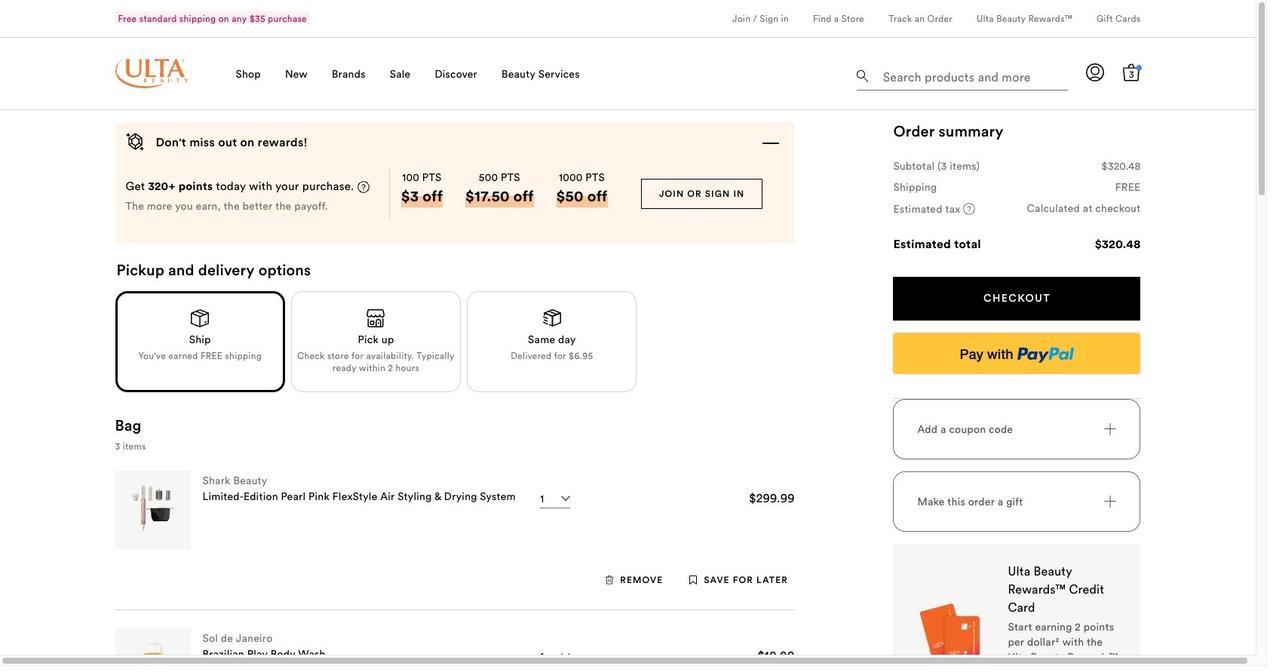 Task type: describe. For each thing, give the bounding box(es) containing it.
2 withiconright image from the top
[[1105, 495, 1117, 508]]

product group
[[115, 453, 795, 610]]

click to learn more about earning rewards points. image
[[357, 181, 369, 193]]

1 withicon image from the left
[[605, 575, 614, 584]]

log in to your ulta account image
[[1087, 63, 1105, 81]]



Task type: locate. For each thing, give the bounding box(es) containing it.
2 withicon image from the left
[[689, 575, 698, 584]]

0 vertical spatial withiconright image
[[1105, 423, 1117, 435]]

None search field
[[857, 57, 1069, 94]]

0 horizontal spatial withicon image
[[605, 575, 614, 584]]

learn more how tax is estimated image
[[964, 203, 976, 215]]

withiconright image
[[1105, 423, 1117, 435], [1105, 495, 1117, 508]]

withicon image
[[605, 575, 614, 584], [689, 575, 698, 584]]

Search products and more search field
[[881, 60, 1064, 87]]

1 withiconright image from the top
[[1105, 423, 1117, 435]]

1 vertical spatial withiconright image
[[1105, 495, 1117, 508]]

1 horizontal spatial withicon image
[[689, 575, 698, 584]]



Task type: vqa. For each thing, say whether or not it's contained in the screenshot.
Withiconright to the bottom
yes



